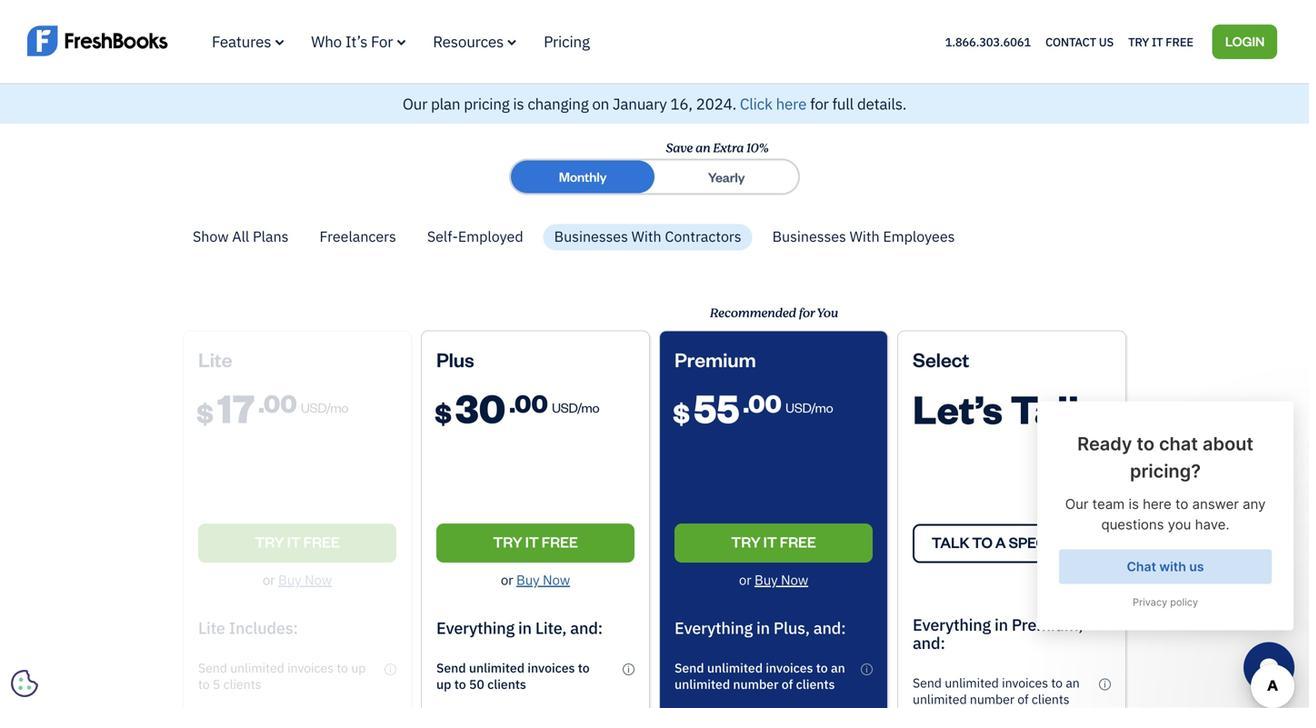 Task type: vqa. For each thing, say whether or not it's contained in the screenshot.
NOW to the left
yes



Task type: describe. For each thing, give the bounding box(es) containing it.
who it's for link
[[311, 31, 406, 51]]

try it free
[[1128, 34, 1194, 49]]

1 horizontal spatial send
[[675, 659, 704, 676]]

it's
[[345, 31, 368, 51]]

freelancers
[[320, 227, 396, 246]]

1 it from the left
[[525, 532, 539, 551]]

1 horizontal spatial talk
[[1011, 382, 1092, 434]]

or buy now for 1st try it free link
[[501, 571, 570, 589]]

2 try it free link from the left
[[675, 524, 873, 563]]

to for everything in premium, and:
[[1051, 675, 1063, 691]]

show all plans
[[193, 227, 289, 246]]

details.
[[857, 94, 907, 114]]

to left a
[[972, 533, 993, 552]]

it
[[1152, 34, 1163, 49]]

show
[[193, 227, 229, 246]]

50
[[469, 676, 484, 693]]

clients for everything in premium, and:
[[1032, 691, 1070, 708]]

1 horizontal spatial i
[[866, 664, 868, 675]]

all
[[232, 227, 249, 246]]

everything in plus, and:
[[675, 617, 846, 639]]

click here link
[[740, 94, 807, 114]]

buy now link for 1st try it free link from the right
[[755, 571, 808, 589]]

to for everything in lite, and:
[[578, 659, 590, 676]]

and: for plus
[[570, 617, 603, 639]]

employees
[[883, 227, 955, 246]]

.00 usd/mo for 1st try it free link
[[509, 387, 600, 419]]

1 horizontal spatial try
[[731, 532, 761, 551]]

everything in premium, and:
[[913, 614, 1083, 654]]

login
[[1225, 32, 1265, 49]]

on
[[592, 94, 609, 114]]

or for buy now link corresponding to 1st try it free link from the right
[[739, 571, 752, 589]]

2 try it free from the left
[[731, 532, 816, 551]]

to right the up
[[454, 676, 466, 693]]

number for premium,
[[970, 691, 1015, 708]]

2 .00 from the left
[[743, 387, 782, 419]]

1 now from the left
[[543, 571, 570, 589]]

10%
[[746, 139, 768, 158]]

save
[[665, 139, 692, 158]]

self-
[[427, 227, 458, 246]]

pricing
[[464, 94, 510, 114]]

an for everything in premium, and:
[[1066, 675, 1080, 691]]

1 usd/mo from the left
[[552, 399, 600, 416]]

2 it from the left
[[763, 532, 777, 551]]

features link
[[212, 31, 284, 51]]

plan
[[431, 94, 460, 114]]

$ for 1st try it free link
[[435, 395, 452, 430]]

1 try it free from the left
[[493, 532, 578, 551]]

premium,
[[1012, 614, 1083, 635]]

pricing link
[[544, 31, 590, 51]]

businesses with contractors
[[554, 227, 742, 246]]

contractors
[[665, 227, 742, 246]]

free for 1st try it free link
[[542, 532, 578, 551]]

i for plus
[[628, 664, 630, 675]]

plus
[[436, 346, 474, 372]]

extra
[[713, 139, 743, 158]]

cookie consent banner dialog
[[14, 485, 286, 695]]

of for plus,
[[782, 676, 793, 693]]

2 usd/mo from the left
[[786, 399, 833, 416]]

who it's for
[[311, 31, 393, 51]]

or for buy now link associated with 1st try it free link
[[501, 571, 513, 589]]

resources
[[433, 31, 504, 51]]

and: for select
[[913, 632, 945, 654]]

up
[[436, 676, 451, 693]]

with for contractors
[[632, 227, 662, 246]]

$ for 1st try it free link from the right
[[673, 395, 690, 430]]

select
[[913, 346, 969, 372]]

businesses for businesses with contractors
[[554, 227, 628, 246]]

our plan pricing is changing on january 16, 2024. click here for full details.
[[403, 94, 907, 114]]

in for plus
[[518, 617, 532, 639]]

1 horizontal spatial in
[[756, 617, 770, 639]]

free for try it free link
[[1166, 34, 1194, 49]]

talk to a specialist link
[[913, 524, 1111, 563]]

1.866.303.6061 link
[[945, 34, 1031, 49]]

send unlimited invoices to an unlimited number of clients for plus,
[[675, 659, 845, 693]]

let's talk
[[913, 382, 1092, 434]]

full
[[832, 94, 854, 114]]

resources link
[[433, 31, 517, 51]]

cookie preferences image
[[11, 670, 38, 697]]



Task type: locate. For each thing, give the bounding box(es) containing it.
or
[[501, 571, 513, 589], [739, 571, 752, 589]]

usd/mo
[[552, 399, 600, 416], [786, 399, 833, 416]]

us
[[1099, 34, 1114, 49]]

pricing
[[544, 31, 590, 51]]

buy now link up lite,
[[516, 571, 570, 589]]

who
[[311, 31, 342, 51]]

it up everything in lite, and:
[[525, 532, 539, 551]]

try
[[1128, 34, 1149, 49], [493, 532, 522, 551], [731, 532, 761, 551]]

try it free up lite,
[[493, 532, 578, 551]]

2024.
[[696, 94, 737, 114]]

a
[[995, 533, 1006, 552]]

2 horizontal spatial in
[[995, 614, 1008, 635]]

features
[[212, 31, 271, 51]]

or buy now for 1st try it free link from the right
[[739, 571, 808, 589]]

specialist
[[1009, 533, 1092, 552]]

try up everything in lite, and:
[[493, 532, 522, 551]]

lite,
[[535, 617, 567, 639]]

try it free link
[[1128, 30, 1194, 53]]

1 or from the left
[[501, 571, 513, 589]]

try it free link
[[436, 524, 635, 563], [675, 524, 873, 563]]

send unlimited invoices to an unlimited number of clients down everything in plus, and:
[[675, 659, 845, 693]]

try left it
[[1128, 34, 1149, 49]]

1 or buy now from the left
[[501, 571, 570, 589]]

1 horizontal spatial it
[[763, 532, 777, 551]]

2 horizontal spatial an
[[1066, 675, 1080, 691]]

2 businesses from the left
[[772, 227, 846, 246]]

here
[[776, 94, 807, 114]]

2 horizontal spatial clients
[[1032, 691, 1070, 708]]

everything in lite, and:
[[436, 617, 603, 639]]

clients for everything in plus, and:
[[796, 676, 835, 693]]

unlimited
[[469, 659, 525, 676], [707, 659, 763, 676], [945, 675, 999, 691], [675, 676, 730, 693], [913, 691, 967, 708]]

0 horizontal spatial clients
[[487, 676, 526, 693]]

buy up everything in plus, and:
[[755, 571, 778, 589]]

january
[[613, 94, 667, 114]]

an
[[695, 139, 710, 158], [831, 659, 845, 676], [1066, 675, 1080, 691]]

0 horizontal spatial buy
[[516, 571, 540, 589]]

login link
[[1213, 24, 1277, 59]]

16,
[[670, 94, 693, 114]]

it up everything in plus, and:
[[763, 532, 777, 551]]

free inside try it free link
[[1166, 34, 1194, 49]]

free for 1st try it free link from the right
[[780, 532, 816, 551]]

businesses for businesses with employees
[[772, 227, 846, 246]]

clients inside send unlimited invoices to up to 50 clients
[[487, 676, 526, 693]]

an down everything in plus, and:
[[831, 659, 845, 676]]

1 horizontal spatial now
[[781, 571, 808, 589]]

now up "plus,"
[[781, 571, 808, 589]]

0 horizontal spatial businesses
[[554, 227, 628, 246]]

changing
[[528, 94, 589, 114]]

send
[[436, 659, 466, 676], [675, 659, 704, 676], [913, 675, 942, 691]]

0 horizontal spatial or
[[501, 571, 513, 589]]

unlimited for lite,
[[469, 659, 525, 676]]

$ down plus
[[435, 395, 452, 430]]

try it free link up everything in plus, and:
[[675, 524, 873, 563]]

1 horizontal spatial an
[[831, 659, 845, 676]]

send for select
[[913, 675, 942, 691]]

send left 50
[[436, 659, 466, 676]]

2 now from the left
[[781, 571, 808, 589]]

0 horizontal spatial talk
[[932, 533, 969, 552]]

it
[[525, 532, 539, 551], [763, 532, 777, 551]]

1 buy now link from the left
[[516, 571, 570, 589]]

and:
[[570, 617, 603, 639], [814, 617, 846, 639], [913, 632, 945, 654]]

0 horizontal spatial number
[[733, 676, 779, 693]]

0 horizontal spatial it
[[525, 532, 539, 551]]

1 horizontal spatial number
[[970, 691, 1015, 708]]

0 horizontal spatial or buy now
[[501, 571, 570, 589]]

self-employed
[[427, 227, 523, 246]]

to down everything in lite, and:
[[578, 659, 590, 676]]

0 horizontal spatial of
[[782, 676, 793, 693]]

0 horizontal spatial send unlimited invoices to an unlimited number of clients
[[675, 659, 845, 693]]

0 horizontal spatial invoices
[[528, 659, 575, 676]]

number for plus,
[[733, 676, 779, 693]]

1 horizontal spatial clients
[[796, 676, 835, 693]]

to for everything in plus, and:
[[816, 659, 828, 676]]

0 horizontal spatial try it free link
[[436, 524, 635, 563]]

2 horizontal spatial free
[[1166, 34, 1194, 49]]

0 horizontal spatial and:
[[570, 617, 603, 639]]

buy up everything in lite, and:
[[516, 571, 540, 589]]

1 horizontal spatial and:
[[814, 617, 846, 639]]

free
[[1166, 34, 1194, 49], [542, 532, 578, 551], [780, 532, 816, 551]]

1 horizontal spatial or
[[739, 571, 752, 589]]

send inside send unlimited invoices to up to 50 clients
[[436, 659, 466, 676]]

for
[[371, 31, 393, 51]]

clients right 50
[[487, 676, 526, 693]]

buy for buy now link corresponding to 1st try it free link from the right
[[755, 571, 778, 589]]

1 $ from the left
[[435, 395, 452, 430]]

to down everything in plus, and:
[[816, 659, 828, 676]]

or up everything in lite, and:
[[501, 571, 513, 589]]

1 .00 from the left
[[509, 387, 548, 419]]

try up everything in plus, and:
[[731, 532, 761, 551]]

clients down "plus,"
[[796, 676, 835, 693]]

unlimited for premium,
[[945, 675, 999, 691]]

of for premium,
[[1018, 691, 1029, 708]]

2 horizontal spatial i
[[1104, 679, 1106, 690]]

of down everything in premium, and:
[[1018, 691, 1029, 708]]

send unlimited invoices to an unlimited number of clients down everything in premium, and:
[[913, 675, 1080, 708]]

$ down the premium
[[673, 395, 690, 430]]

0 horizontal spatial $
[[435, 395, 452, 430]]

businesses with employees
[[772, 227, 955, 246]]

1 horizontal spatial free
[[780, 532, 816, 551]]

1 horizontal spatial with
[[850, 227, 880, 246]]

1 horizontal spatial .00 usd/mo
[[743, 387, 833, 419]]

0 horizontal spatial try it free
[[493, 532, 578, 551]]

contact us
[[1046, 34, 1114, 49]]

send down everything in premium, and:
[[913, 675, 942, 691]]

.00 usd/mo for 1st try it free link from the right
[[743, 387, 833, 419]]

2 horizontal spatial try
[[1128, 34, 1149, 49]]

2 horizontal spatial everything
[[913, 614, 991, 635]]

0 horizontal spatial free
[[542, 532, 578, 551]]

2 $ from the left
[[673, 395, 690, 430]]

of
[[782, 676, 793, 693], [1018, 691, 1029, 708]]

1 horizontal spatial or buy now
[[739, 571, 808, 589]]

talk
[[1011, 382, 1092, 434], [932, 533, 969, 552]]

1 .00 usd/mo from the left
[[509, 387, 600, 419]]

everything for select
[[913, 614, 991, 635]]

0 horizontal spatial everything
[[436, 617, 515, 639]]

clients down premium,
[[1032, 691, 1070, 708]]

send unlimited invoices to an unlimited number of clients for premium,
[[913, 675, 1080, 708]]

1 horizontal spatial $
[[673, 395, 690, 430]]

click
[[740, 94, 773, 114]]

an right save
[[695, 139, 710, 158]]

contact
[[1046, 34, 1096, 49]]

plus,
[[774, 617, 810, 639]]

0 horizontal spatial an
[[695, 139, 710, 158]]

1 horizontal spatial everything
[[675, 617, 753, 639]]

i
[[628, 664, 630, 675], [866, 664, 868, 675], [1104, 679, 1106, 690]]

buy now link for 1st try it free link
[[516, 571, 570, 589]]

number down everything in plus, and:
[[733, 676, 779, 693]]

0 horizontal spatial usd/mo
[[552, 399, 600, 416]]

2 .00 usd/mo from the left
[[743, 387, 833, 419]]

1 try it free link from the left
[[436, 524, 635, 563]]

0 horizontal spatial .00
[[509, 387, 548, 419]]

unlimited for plus,
[[707, 659, 763, 676]]

2 horizontal spatial send
[[913, 675, 942, 691]]

let's
[[913, 382, 1003, 434]]

or buy now
[[501, 571, 570, 589], [739, 571, 808, 589]]

0 horizontal spatial now
[[543, 571, 570, 589]]

invoices down everything in premium, and:
[[1002, 675, 1048, 691]]

.00 usd/mo
[[509, 387, 600, 419], [743, 387, 833, 419]]

2 with from the left
[[850, 227, 880, 246]]

is
[[513, 94, 524, 114]]

unlimited inside send unlimited invoices to up to 50 clients
[[469, 659, 525, 676]]

everything
[[913, 614, 991, 635], [436, 617, 515, 639], [675, 617, 753, 639]]

buy for buy now link associated with 1st try it free link
[[516, 571, 540, 589]]

invoices for plus
[[528, 659, 575, 676]]

in left premium,
[[995, 614, 1008, 635]]

invoices for select
[[1002, 675, 1048, 691]]

in for select
[[995, 614, 1008, 635]]

employed
[[458, 227, 523, 246]]

with for employees
[[850, 227, 880, 246]]

number down everything in premium, and:
[[970, 691, 1015, 708]]

talk to a specialist
[[932, 533, 1092, 552]]

2 horizontal spatial invoices
[[1002, 675, 1048, 691]]

1 horizontal spatial invoices
[[766, 659, 813, 676]]

1 horizontal spatial of
[[1018, 691, 1029, 708]]

1 horizontal spatial usd/mo
[[786, 399, 833, 416]]

buy now link
[[516, 571, 570, 589], [755, 571, 808, 589]]

of down "plus,"
[[782, 676, 793, 693]]

free up "plus,"
[[780, 532, 816, 551]]

an for everything in plus, and:
[[831, 659, 845, 676]]

or up everything in plus, and:
[[739, 571, 752, 589]]

premium
[[675, 346, 756, 372]]

for
[[810, 94, 829, 114]]

with left contractors
[[632, 227, 662, 246]]

1 horizontal spatial try it free link
[[675, 524, 873, 563]]

1 horizontal spatial buy now link
[[755, 571, 808, 589]]

in left lite,
[[518, 617, 532, 639]]

2 buy now link from the left
[[755, 571, 808, 589]]

invoices down lite,
[[528, 659, 575, 676]]

contact us link
[[1046, 30, 1114, 53]]

now
[[543, 571, 570, 589], [781, 571, 808, 589]]

everything inside everything in premium, and:
[[913, 614, 991, 635]]

1 horizontal spatial send unlimited invoices to an unlimited number of clients
[[913, 675, 1080, 708]]

send for plus
[[436, 659, 466, 676]]

1 vertical spatial talk
[[932, 533, 969, 552]]

with
[[632, 227, 662, 246], [850, 227, 880, 246]]

businesses
[[554, 227, 628, 246], [772, 227, 846, 246]]

try it free up everything in plus, and:
[[731, 532, 816, 551]]

0 vertical spatial talk
[[1011, 382, 1092, 434]]

0 horizontal spatial try
[[493, 532, 522, 551]]

1 horizontal spatial buy
[[755, 571, 778, 589]]

1 buy from the left
[[516, 571, 540, 589]]

everything for plus
[[436, 617, 515, 639]]

to down premium,
[[1051, 675, 1063, 691]]

send down everything in plus, and:
[[675, 659, 704, 676]]

0 horizontal spatial buy now link
[[516, 571, 570, 589]]

invoices down "plus,"
[[766, 659, 813, 676]]

1 businesses from the left
[[554, 227, 628, 246]]

send unlimited invoices to an unlimited number of clients
[[675, 659, 845, 693], [913, 675, 1080, 708]]

.00
[[509, 387, 548, 419], [743, 387, 782, 419]]

in left "plus,"
[[756, 617, 770, 639]]

or buy now up lite,
[[501, 571, 570, 589]]

2 or buy now from the left
[[739, 571, 808, 589]]

1 horizontal spatial .00
[[743, 387, 782, 419]]

0 horizontal spatial i
[[628, 664, 630, 675]]

and: inside everything in premium, and:
[[913, 632, 945, 654]]

buy now link up "plus,"
[[755, 571, 808, 589]]

send unlimited invoices to up to 50 clients
[[436, 659, 590, 693]]

1 horizontal spatial try it free
[[731, 532, 816, 551]]

an down premium,
[[1066, 675, 1080, 691]]

now up lite,
[[543, 571, 570, 589]]

free right it
[[1166, 34, 1194, 49]]

i for select
[[1104, 679, 1106, 690]]

$
[[435, 395, 452, 430], [673, 395, 690, 430]]

1 horizontal spatial businesses
[[772, 227, 846, 246]]

0 horizontal spatial with
[[632, 227, 662, 246]]

with left employees
[[850, 227, 880, 246]]

buy
[[516, 571, 540, 589], [755, 571, 778, 589]]

in
[[995, 614, 1008, 635], [518, 617, 532, 639], [756, 617, 770, 639]]

0 horizontal spatial send
[[436, 659, 466, 676]]

2 buy from the left
[[755, 571, 778, 589]]

clients
[[487, 676, 526, 693], [796, 676, 835, 693], [1032, 691, 1070, 708]]

invoices inside send unlimited invoices to up to 50 clients
[[528, 659, 575, 676]]

2 or from the left
[[739, 571, 752, 589]]

our
[[403, 94, 427, 114]]

plans
[[253, 227, 289, 246]]

freshbooks logo image
[[27, 23, 168, 58]]

0 horizontal spatial .00 usd/mo
[[509, 387, 600, 419]]

1 with from the left
[[632, 227, 662, 246]]

2 horizontal spatial and:
[[913, 632, 945, 654]]

try it free
[[493, 532, 578, 551], [731, 532, 816, 551]]

free up lite,
[[542, 532, 578, 551]]

try it free link up lite,
[[436, 524, 635, 563]]

1.866.303.6061
[[945, 34, 1031, 49]]

number
[[733, 676, 779, 693], [970, 691, 1015, 708]]

or buy now up everything in plus, and:
[[739, 571, 808, 589]]

invoices
[[528, 659, 575, 676], [766, 659, 813, 676], [1002, 675, 1048, 691]]

in inside everything in premium, and:
[[995, 614, 1008, 635]]

save an extra 10%
[[665, 139, 768, 158]]

0 horizontal spatial in
[[518, 617, 532, 639]]



